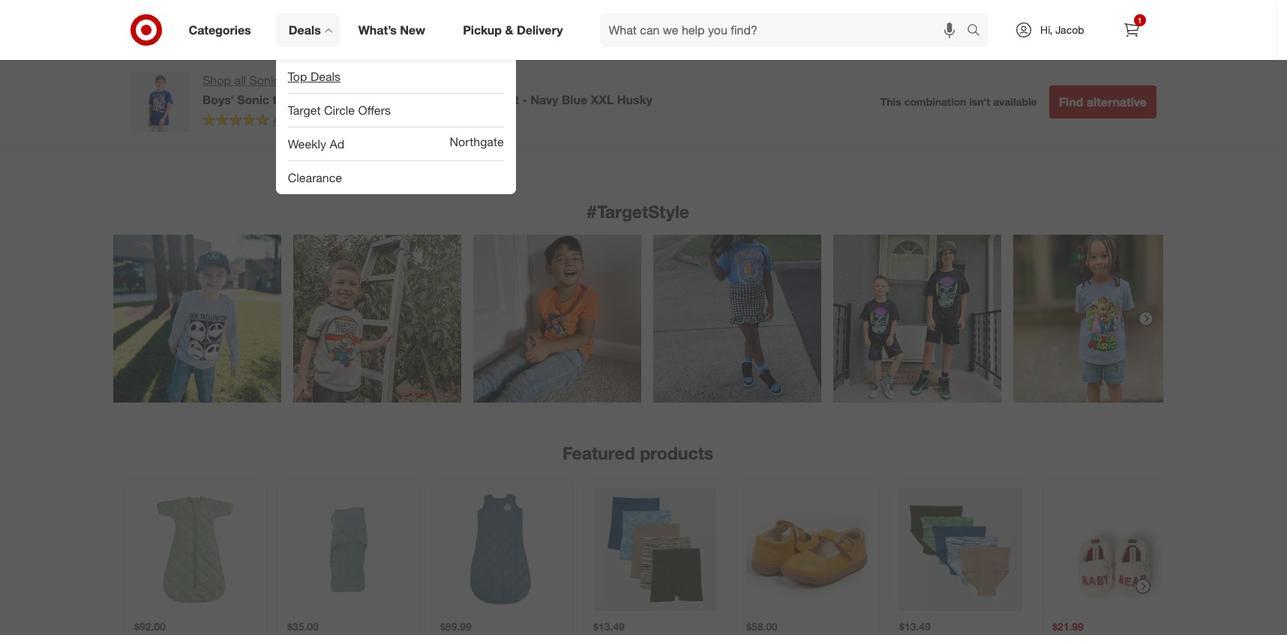 Task type: vqa. For each thing, say whether or not it's contained in the screenshot.
Pickup & Delivery "link"
yes



Task type: describe. For each thing, give the bounding box(es) containing it.
hedgehog inside reg $8.99 clearance boys' sonic the hedgehog short sleeve - blue
[[440, 82, 489, 95]]

$13.49 for hanes boys' 5pk pure boxer briefs - colors may vary xl image
[[593, 621, 625, 633]]

sonic for graphic
[[249, 73, 280, 88]]

- inside $8.99 boys' sonic the hedgehog short sleeve graphic t-shirt - royal blue
[[208, 84, 212, 97]]

40
[[273, 114, 285, 127]]

blue inside the shop all sonic the hedgehog boys' sonic the hedgehog short sleeve graphic t-shirt - navy blue xxl husky
[[562, 92, 588, 107]]

$58.00 link
[[746, 488, 869, 636]]

t- inside $8.99 boys' pokémon 'gotta catch em all' short sleeve graphic t-shirt - black
[[974, 84, 983, 97]]

clearance inside reg $8.99 clearance boys' sonic the hedgehog short sleeve - blue
[[480, 58, 521, 69]]

short inside reg $8.99 clearance boys' sonic the hedgehog short sleeve - blue
[[492, 82, 518, 95]]

boys' sonic the hedgehog short sleeve graphic t-shirt - royal blue image
[[134, 0, 257, 36]]

find alternative button
[[1049, 86, 1157, 119]]

blue inside $8.99 boys' sonic the hedgehog short sleeve graphic t-shirt - royal blue
[[134, 97, 155, 110]]

offers
[[358, 102, 391, 117]]

yoshi
[[683, 58, 708, 71]]

graphic inside $12.00 boys' sonic the hedgehog long sleeve graphic t-shirt - black
[[287, 84, 324, 97]]

40 link
[[203, 113, 300, 130]]

sonic for royal
[[163, 58, 190, 71]]

black inside $8.99 boys' pokémon 'gotta catch em all' short sleeve graphic t-shirt - black
[[899, 97, 925, 110]]

#targetstyle
[[587, 201, 690, 222]]

graphic inside boys' super mario short sleeve graphic t-shirt - gray
[[1087, 71, 1124, 84]]

$35.00
[[287, 621, 318, 633]]

hi, jacob
[[1041, 23, 1085, 36]]

this
[[881, 95, 902, 108]]

short inside $8.99 boys' sonic the hedgehog short sleeve graphic t-shirt - royal blue
[[186, 71, 212, 84]]

find alternative
[[1059, 95, 1147, 110]]

combination
[[905, 95, 967, 108]]

'gotta
[[976, 58, 1005, 71]]

dreamland baby dream weighted transition swaddle - green - 6-9 months image
[[134, 488, 257, 612]]

ad
[[330, 136, 345, 151]]

graphic inside $8.99 boys' sonic the hedgehog short sleeve graphic t-shirt - royal blue
[[134, 84, 171, 97]]

0 horizontal spatial &
[[505, 22, 514, 37]]

user image by @thefloresfam_ image
[[293, 235, 461, 403]]

boys' inside the shop all sonic the hedgehog boys' sonic the hedgehog short sleeve graphic t-shirt - navy blue xxl husky
[[203, 92, 234, 107]]

- inside $12.00 boys' sonic the hedgehog long sleeve graphic t-shirt - black
[[361, 84, 365, 97]]

products
[[640, 443, 714, 464]]

available
[[993, 95, 1037, 108]]

boys' inside boys' super mario short sleeve graphic t-shirt - gray
[[1052, 58, 1078, 71]]

hanes boys' 5pk pure briefs - colors may vary xl image
[[899, 488, 1022, 612]]

boys' inside $8.99 boys' pokémon graphic t-shirt - red
[[746, 58, 772, 71]]

blue inside reg $8.99 clearance boys' sonic the hedgehog short sleeve - blue
[[440, 95, 461, 108]]

$8.99 boys' sonic the hedgehog short sleeve graphic t-shirt - royal blue
[[134, 45, 247, 110]]

shirt inside boys' super mario short sleeve graphic t-shirt - gray
[[1136, 71, 1158, 84]]

$89.99 link
[[440, 488, 563, 636]]

the for graphic
[[283, 73, 300, 88]]

$8.99 inside reg $8.99 clearance boys' sonic the hedgehog short sleeve - blue
[[456, 58, 478, 69]]

graphic inside the $8.99 boys' super mario yoshi & bowser short sleeve graphic t-shirt - blue
[[593, 84, 630, 97]]

sleeve inside $8.99 boys' sonic the hedgehog short sleeve graphic t-shirt - royal blue
[[215, 71, 247, 84]]

featured
[[563, 443, 635, 464]]

super inside boys' super mario short sleeve graphic t-shirt - gray
[[1081, 58, 1110, 71]]

delivery
[[517, 22, 563, 37]]

hedgehog for $8.99
[[134, 71, 183, 84]]

image of boys' sonic the hedgehog short sleeve graphic t-shirt - navy blue xxl husky image
[[131, 72, 191, 132]]

isn't
[[970, 95, 991, 108]]

what's
[[358, 22, 397, 37]]

short inside boys' super mario short sleeve graphic t-shirt - gray
[[1142, 58, 1168, 71]]

t- inside boys' super mario short sleeve graphic t-shirt - gray
[[1127, 71, 1136, 84]]

shop
[[203, 73, 231, 88]]

$21.99 link
[[1052, 488, 1175, 636]]

$92.00 link
[[134, 488, 257, 636]]

graphic inside $8.99 boys' pokémon 'gotta catch em all' short sleeve graphic t-shirt - black
[[934, 84, 971, 97]]

graphic inside $8.99 boys' pokémon graphic t-shirt - red
[[822, 58, 860, 71]]

xxl
[[591, 92, 614, 107]]

short inside the shop all sonic the hedgehog boys' sonic the hedgehog short sleeve graphic t-shirt - navy blue xxl husky
[[357, 92, 388, 107]]

top deals link
[[276, 60, 516, 93]]

boys' super mario yoshi & bowser short sleeve graphic t-shirt - blue image
[[593, 0, 716, 36]]

super inside the $8.99 boys' super mario yoshi & bowser short sleeve graphic t-shirt - blue
[[622, 58, 651, 71]]

hi,
[[1041, 23, 1053, 36]]

boys' inside $8.99 boys' pokémon 'gotta catch em all' short sleeve graphic t-shirt - black
[[899, 58, 925, 71]]

sonic inside reg $8.99 clearance boys' sonic the hedgehog short sleeve - blue
[[469, 69, 496, 82]]

- inside the $8.99 boys' super mario yoshi & bowser short sleeve graphic t-shirt - blue
[[667, 84, 671, 97]]

shirt inside the $8.99 boys' super mario yoshi & bowser short sleeve graphic t-shirt - blue
[[642, 84, 664, 97]]

target
[[288, 102, 321, 117]]

northgate
[[450, 134, 504, 149]]

shirt inside $8.99 boys' pokémon graphic t-shirt - red
[[755, 71, 778, 84]]

circle
[[324, 102, 355, 117]]

user image by @sayhiteddy image
[[1013, 235, 1181, 403]]

hedgehog for shop
[[304, 73, 360, 88]]

t- inside the shop all sonic the hedgehog boys' sonic the hedgehog short sleeve graphic t-shirt - navy blue xxl husky
[[481, 92, 492, 107]]

categories
[[189, 22, 251, 37]]

featured products
[[563, 443, 714, 464]]

pokémon for -
[[775, 58, 820, 71]]

clearance link
[[276, 161, 516, 194]]

$8.99 for $8.99 boys' pokémon 'gotta catch em all' short sleeve graphic t-shirt - black
[[899, 45, 925, 57]]

this combination isn't available
[[881, 95, 1037, 108]]

gray
[[1052, 84, 1074, 97]]

categories link
[[176, 14, 270, 47]]



Task type: locate. For each thing, give the bounding box(es) containing it.
1 horizontal spatial $13.49 link
[[899, 488, 1022, 636]]

deals up $12.00
[[289, 22, 321, 37]]

jacob
[[1056, 23, 1085, 36]]

1 vertical spatial deals
[[311, 69, 341, 84]]

sleeve
[[215, 71, 247, 84], [366, 71, 397, 84], [670, 71, 702, 84], [1052, 71, 1084, 84], [521, 82, 553, 95], [899, 84, 931, 97], [392, 92, 429, 107]]

sonic up long
[[316, 58, 343, 71]]

1 $13.49 from the left
[[593, 621, 625, 633]]

$92.00
[[134, 621, 165, 633]]

$8.99 for $8.99 boys' super mario yoshi & bowser short sleeve graphic t-shirt - blue
[[593, 45, 619, 57]]

sonic up the 40 link
[[237, 92, 269, 107]]

sleeve inside the $8.99 boys' super mario yoshi & bowser short sleeve graphic t-shirt - blue
[[670, 71, 702, 84]]

hedgehog for $12.00
[[287, 71, 336, 84]]

boys' pokémon graphic t-shirt - red image
[[746, 0, 869, 36]]

short left "all"
[[186, 71, 212, 84]]

shirt
[[755, 71, 778, 84], [1136, 71, 1158, 84], [183, 84, 205, 97], [336, 84, 358, 97], [642, 84, 664, 97], [983, 84, 1005, 97], [492, 92, 519, 107]]

0 horizontal spatial mario
[[653, 58, 680, 71]]

hedgehog down $12.00
[[287, 71, 336, 84]]

super up bowser
[[622, 58, 651, 71]]

sleeve inside $12.00 boys' sonic the hedgehog long sleeve graphic t-shirt - black
[[366, 71, 397, 84]]

$8.99 for $8.99 boys' sonic the hedgehog short sleeve graphic t-shirt - royal blue
[[134, 45, 160, 57]]

shirt down 'gotta
[[983, 84, 1005, 97]]

short down 1 link
[[1142, 58, 1168, 71]]

what's new
[[358, 22, 426, 37]]

boys' down shop
[[203, 92, 234, 107]]

clearance down pickup & delivery on the top left of the page
[[480, 58, 521, 69]]

hedgehog inside $8.99 boys' sonic the hedgehog short sleeve graphic t-shirt - royal blue
[[134, 71, 183, 84]]

user image by @arianna__janae image
[[653, 235, 821, 403]]

mario left yoshi
[[653, 58, 680, 71]]

navy
[[531, 92, 559, 107]]

sleeve right offers
[[392, 92, 429, 107]]

sleeve down delivery
[[521, 82, 553, 95]]

$8.99 boys' super mario yoshi & bowser short sleeve graphic t-shirt - blue
[[593, 45, 708, 97]]

norani snugababe swaddle sleep pod - green stripes image
[[287, 488, 410, 612]]

0 horizontal spatial super
[[622, 58, 651, 71]]

2 $13.49 link from the left
[[899, 488, 1022, 636]]

hanes boys' 5pk pure boxer briefs - colors may vary xl image
[[593, 488, 716, 612]]

$58.00
[[746, 621, 778, 633]]

graphic left shop
[[134, 84, 171, 97]]

0 horizontal spatial clearance
[[288, 170, 342, 185]]

short left navy
[[492, 82, 518, 95]]

graphic down boys' pokémon graphic t-shirt - red 'image' on the top right of the page
[[822, 58, 860, 71]]

-
[[781, 71, 785, 84], [1161, 71, 1165, 84], [556, 82, 560, 95], [208, 84, 212, 97], [361, 84, 365, 97], [667, 84, 671, 97], [1008, 84, 1012, 97], [522, 92, 527, 107]]

t- inside the $8.99 boys' super mario yoshi & bowser short sleeve graphic t-shirt - blue
[[633, 84, 642, 97]]

boys' super mario short sleeve graphic t-shirt - gray image
[[1052, 0, 1175, 36]]

$8.99 boys' pokémon graphic t-shirt - red
[[746, 45, 860, 84]]

1 mario from the left
[[653, 58, 680, 71]]

hedgehog inside $12.00 boys' sonic the hedgehog long sleeve graphic t-shirt - black
[[287, 71, 336, 84]]

t- down bowser
[[633, 84, 642, 97]]

pokémon up red
[[775, 58, 820, 71]]

t- left red
[[746, 71, 755, 84]]

$89.99
[[440, 621, 471, 633]]

- inside reg $8.99 clearance boys' sonic the hedgehog short sleeve - blue
[[556, 82, 560, 95]]

the up 40
[[273, 92, 291, 107]]

sleeve down catch
[[899, 84, 931, 97]]

1 horizontal spatial black
[[899, 97, 925, 110]]

boys' sonic the hedgehog short sleeve - blue image
[[440, 0, 563, 36]]

reg $8.99 clearance boys' sonic the hedgehog short sleeve - blue
[[440, 58, 560, 108]]

1 horizontal spatial mario
[[1113, 58, 1139, 71]]

What can we help you find? suggestions appear below search field
[[600, 14, 971, 47]]

- inside boys' super mario short sleeve graphic t-shirt - gray
[[1161, 71, 1165, 84]]

t-
[[746, 71, 755, 84], [1127, 71, 1136, 84], [174, 84, 183, 97], [327, 84, 336, 97], [633, 84, 642, 97], [974, 84, 983, 97], [481, 92, 492, 107]]

& inside the $8.99 boys' super mario yoshi & bowser short sleeve graphic t-shirt - blue
[[593, 71, 600, 84]]

the down $12.00
[[283, 73, 300, 88]]

2 pokémon from the left
[[928, 58, 973, 71]]

hedgehog up target circle offers
[[304, 73, 360, 88]]

boys' up gray
[[1052, 58, 1078, 71]]

shirt inside the shop all sonic the hedgehog boys' sonic the hedgehog short sleeve graphic t-shirt - navy blue xxl husky
[[492, 92, 519, 107]]

2 super from the left
[[1081, 58, 1110, 71]]

$12.00 boys' sonic the hedgehog long sleeve graphic t-shirt - black
[[287, 45, 397, 97]]

mario
[[653, 58, 680, 71], [1113, 58, 1139, 71]]

- inside $8.99 boys' pokémon 'gotta catch em all' short sleeve graphic t-shirt - black
[[1008, 84, 1012, 97]]

1 horizontal spatial pokémon
[[928, 58, 973, 71]]

shirt left red
[[755, 71, 778, 84]]

short down long
[[357, 92, 388, 107]]

boys' down $12.00
[[287, 58, 313, 71]]

black up offers
[[368, 84, 394, 97]]

hedgehog
[[134, 71, 183, 84], [287, 71, 336, 84], [304, 73, 360, 88], [440, 82, 489, 95], [294, 92, 353, 107]]

boys' super mario short sleeve graphic t-shirt - gray link
[[1052, 0, 1175, 97]]

the inside $12.00 boys' sonic the hedgehog long sleeve graphic t-shirt - black
[[346, 58, 361, 71]]

mario inside the $8.99 boys' super mario yoshi & bowser short sleeve graphic t-shirt - blue
[[653, 58, 680, 71]]

the for royal
[[193, 58, 207, 71]]

graphic down the reg in the top left of the page
[[432, 92, 477, 107]]

sonic up the image of boys' sonic the hedgehog short sleeve graphic t-shirt - navy blue xxl husky
[[163, 58, 190, 71]]

short up husky
[[641, 71, 667, 84]]

- inside $8.99 boys' pokémon graphic t-shirt - red
[[781, 71, 785, 84]]

boys' up bowser
[[593, 58, 619, 71]]

mario inside boys' super mario short sleeve graphic t-shirt - gray
[[1113, 58, 1139, 71]]

all
[[234, 73, 246, 88]]

the inside reg $8.99 clearance boys' sonic the hedgehog short sleeve - blue
[[499, 69, 514, 82]]

sonic for black
[[316, 58, 343, 71]]

graphic down bowser
[[593, 84, 630, 97]]

graphic inside the shop all sonic the hedgehog boys' sonic the hedgehog short sleeve graphic t-shirt - navy blue xxl husky
[[432, 92, 477, 107]]

1 pokémon from the left
[[775, 58, 820, 71]]

sonic
[[163, 58, 190, 71], [316, 58, 343, 71], [469, 69, 496, 82], [249, 73, 280, 88], [237, 92, 269, 107]]

black inside $12.00 boys' sonic the hedgehog long sleeve graphic t-shirt - black
[[368, 84, 394, 97]]

all'
[[948, 71, 963, 84]]

1 horizontal spatial &
[[593, 71, 600, 84]]

hedgehog down top deals
[[294, 92, 353, 107]]

user image by @thatmagicmama image
[[113, 235, 281, 403]]

$12.00
[[287, 45, 318, 57]]

$8.99 up catch
[[899, 45, 925, 57]]

the down pickup & delivery on the top left of the page
[[499, 69, 514, 82]]

boys' pokémon 'gotta catch em all' short sleeve graphic t-shirt - black image
[[899, 0, 1022, 36]]

graphic down 'top'
[[287, 84, 324, 97]]

$8.99 inside $8.99 boys' sonic the hedgehog short sleeve graphic t-shirt - royal blue
[[134, 45, 160, 57]]

user image by @livingwithshannon image
[[833, 235, 1001, 403]]

black
[[368, 84, 394, 97], [899, 97, 925, 110]]

t- inside $8.99 boys' pokémon graphic t-shirt - red
[[746, 71, 755, 84]]

blue
[[674, 84, 695, 97], [562, 92, 588, 107], [440, 95, 461, 108], [134, 97, 155, 110]]

royal
[[215, 84, 241, 97]]

boys' up catch
[[899, 58, 925, 71]]

1 vertical spatial &
[[593, 71, 600, 84]]

graphic up find alternative button
[[1087, 71, 1124, 84]]

1 $13.49 link from the left
[[593, 488, 716, 636]]

& up xxl
[[593, 71, 600, 84]]

t- up target circle offers
[[327, 84, 336, 97]]

dreamland baby weighted sleep sack wearable blanket - blue - m image
[[440, 488, 563, 612]]

em
[[930, 71, 945, 84]]

pokémon up all'
[[928, 58, 973, 71]]

$8.99 inside $8.99 boys' pokémon 'gotta catch em all' short sleeve graphic t-shirt - black
[[899, 45, 925, 57]]

1 horizontal spatial $13.49
[[899, 621, 931, 633]]

short inside $8.99 boys' pokémon 'gotta catch em all' short sleeve graphic t-shirt - black
[[966, 71, 992, 84]]

pokémon inside $8.99 boys' pokémon 'gotta catch em all' short sleeve graphic t-shirt - black
[[928, 58, 973, 71]]

deals
[[289, 22, 321, 37], [311, 69, 341, 84]]

reg
[[440, 58, 453, 69]]

graphic down all'
[[934, 84, 971, 97]]

$13.49
[[593, 621, 625, 633], [899, 621, 931, 633]]

2 mario from the left
[[1113, 58, 1139, 71]]

0 horizontal spatial black
[[368, 84, 394, 97]]

super up find alternative button
[[1081, 58, 1110, 71]]

clearance down weekly ad
[[288, 170, 342, 185]]

sleeve up gray
[[1052, 71, 1084, 84]]

sleeve right long
[[366, 71, 397, 84]]

pokémon
[[775, 58, 820, 71], [928, 58, 973, 71]]

sonic inside $8.99 boys' sonic the hedgehog short sleeve graphic t-shirt - royal blue
[[163, 58, 190, 71]]

top
[[288, 69, 307, 84]]

hedgehog down the reg in the top left of the page
[[440, 82, 489, 95]]

t- inside $8.99 boys' sonic the hedgehog short sleeve graphic t-shirt - royal blue
[[174, 84, 183, 97]]

new
[[400, 22, 426, 37]]

boys' down 'what can we help you find? suggestions appear below' search box
[[746, 58, 772, 71]]

weekly ad
[[288, 136, 345, 151]]

$8.99 up bowser
[[593, 45, 619, 57]]

shirt left royal
[[183, 84, 205, 97]]

$8.99 right the reg in the top left of the page
[[456, 58, 478, 69]]

0 horizontal spatial $13.49
[[593, 621, 625, 633]]

boys' inside the $8.99 boys' super mario yoshi & bowser short sleeve graphic t-shirt - blue
[[593, 58, 619, 71]]

dearfoams kids buffalo check baby bear closed back slipper - red plaid size 6-9 image
[[1052, 488, 1175, 612]]

shop all sonic the hedgehog boys' sonic the hedgehog short sleeve graphic t-shirt - navy blue xxl husky
[[203, 73, 653, 107]]

husky
[[617, 92, 653, 107]]

1 horizontal spatial super
[[1081, 58, 1110, 71]]

t- down 'gotta
[[974, 84, 983, 97]]

0 vertical spatial clearance
[[480, 58, 521, 69]]

$8.99
[[134, 45, 160, 57], [593, 45, 619, 57], [746, 45, 772, 57], [899, 45, 925, 57], [456, 58, 478, 69]]

sleeve inside reg $8.99 clearance boys' sonic the hedgehog short sleeve - blue
[[521, 82, 553, 95]]

shirt down long
[[336, 84, 358, 97]]

- inside the shop all sonic the hedgehog boys' sonic the hedgehog short sleeve graphic t-shirt - navy blue xxl husky
[[522, 92, 527, 107]]

what's new link
[[346, 14, 444, 47]]

hedgehog left shop
[[134, 71, 183, 84]]

mario down 1 link
[[1113, 58, 1139, 71]]

$8.99 inside $8.99 boys' pokémon graphic t-shirt - red
[[746, 45, 772, 57]]

target circle offers link
[[276, 94, 516, 127]]

blue inside the $8.99 boys' super mario yoshi & bowser short sleeve graphic t-shirt - blue
[[674, 84, 695, 97]]

bowser
[[603, 71, 638, 84]]

1 vertical spatial clearance
[[288, 170, 342, 185]]

& right pickup
[[505, 22, 514, 37]]

t- up alternative
[[1127, 71, 1136, 84]]

$21.99
[[1052, 621, 1084, 633]]

short
[[1142, 58, 1168, 71], [186, 71, 212, 84], [641, 71, 667, 84], [966, 71, 992, 84], [492, 82, 518, 95], [357, 92, 388, 107]]

shirt inside $12.00 boys' sonic the hedgehog long sleeve graphic t-shirt - black
[[336, 84, 358, 97]]

boys' inside $8.99 boys' sonic the hedgehog short sleeve graphic t-shirt - royal blue
[[134, 58, 160, 71]]

pokémon for all'
[[928, 58, 973, 71]]

$13.49 for hanes boys' 5pk pure briefs - colors may vary xl image
[[899, 621, 931, 633]]

alternative
[[1087, 95, 1147, 110]]

0 horizontal spatial pokémon
[[775, 58, 820, 71]]

$8.99 for $8.99 boys' pokémon graphic t-shirt - red
[[746, 45, 772, 57]]

t- inside $12.00 boys' sonic the hedgehog long sleeve graphic t-shirt - black
[[327, 84, 336, 97]]

the for black
[[346, 58, 361, 71]]

black down catch
[[899, 97, 925, 110]]

sonic right the reg in the top left of the page
[[469, 69, 496, 82]]

deals inside 'link'
[[311, 69, 341, 84]]

shirt left navy
[[492, 92, 519, 107]]

sleeve down yoshi
[[670, 71, 702, 84]]

short inside the $8.99 boys' super mario yoshi & bowser short sleeve graphic t-shirt - blue
[[641, 71, 667, 84]]

0 horizontal spatial $13.49 link
[[593, 488, 716, 636]]

pickup & delivery link
[[450, 14, 582, 47]]

sonic inside $12.00 boys' sonic the hedgehog long sleeve graphic t-shirt - black
[[316, 58, 343, 71]]

boys' down pickup
[[440, 69, 466, 82]]

shirt up alternative
[[1136, 71, 1158, 84]]

boys' inside reg $8.99 clearance boys' sonic the hedgehog short sleeve - blue
[[440, 69, 466, 82]]

t- left shop
[[174, 84, 183, 97]]

2 $13.49 from the left
[[899, 621, 931, 633]]

$8.99 down boys' pokémon graphic t-shirt - red 'image' on the top right of the page
[[746, 45, 772, 57]]

the up long
[[346, 58, 361, 71]]

boys' sonic the hedgehog long sleeve graphic t-shirt - black image
[[287, 0, 410, 36]]

sleeve up royal
[[215, 71, 247, 84]]

the
[[193, 58, 207, 71], [346, 58, 361, 71], [499, 69, 514, 82], [283, 73, 300, 88], [273, 92, 291, 107]]

pickup
[[463, 22, 502, 37]]

$8.99 inside the $8.99 boys' super mario yoshi & bowser short sleeve graphic t-shirt - blue
[[593, 45, 619, 57]]

graphic
[[822, 58, 860, 71], [1087, 71, 1124, 84], [134, 84, 171, 97], [287, 84, 324, 97], [593, 84, 630, 97], [934, 84, 971, 97], [432, 92, 477, 107]]

long
[[339, 71, 363, 84]]

weekly
[[288, 136, 326, 151]]

catch
[[899, 71, 927, 84]]

short down 'gotta
[[966, 71, 992, 84]]

target circle offers
[[288, 102, 391, 117]]

search
[[960, 24, 997, 39]]

sleeve inside $8.99 boys' pokémon 'gotta catch em all' short sleeve graphic t-shirt - black
[[899, 84, 931, 97]]

1 horizontal spatial clearance
[[480, 58, 521, 69]]

1
[[1138, 16, 1142, 25]]

clearance
[[480, 58, 521, 69], [288, 170, 342, 185]]

1 super from the left
[[622, 58, 651, 71]]

sleeve inside the shop all sonic the hedgehog boys' sonic the hedgehog short sleeve graphic t-shirt - navy blue xxl husky
[[392, 92, 429, 107]]

user image by @mamithings image
[[473, 235, 641, 403]]

&
[[505, 22, 514, 37], [593, 71, 600, 84]]

deals link
[[276, 14, 340, 47]]

boys' inside $12.00 boys' sonic the hedgehog long sleeve graphic t-shirt - black
[[287, 58, 313, 71]]

$35.00 link
[[287, 488, 410, 636]]

find
[[1059, 95, 1084, 110]]

boys' up the image of boys' sonic the hedgehog short sleeve graphic t-shirt - navy blue xxl husky
[[134, 58, 160, 71]]

sleeve inside boys' super mario short sleeve graphic t-shirt - gray
[[1052, 71, 1084, 84]]

livie & luca libra mary jane | butterscotch 8 image
[[746, 488, 869, 612]]

1 link
[[1115, 14, 1148, 47]]

0 vertical spatial deals
[[289, 22, 321, 37]]

t- up northgate
[[481, 92, 492, 107]]

0 vertical spatial &
[[505, 22, 514, 37]]

boys'
[[134, 58, 160, 71], [287, 58, 313, 71], [593, 58, 619, 71], [746, 58, 772, 71], [899, 58, 925, 71], [1052, 58, 1078, 71], [440, 69, 466, 82], [203, 92, 234, 107]]

the inside $8.99 boys' sonic the hedgehog short sleeve graphic t-shirt - royal blue
[[193, 58, 207, 71]]

red
[[788, 71, 807, 84]]

pickup & delivery
[[463, 22, 563, 37]]

sonic right "all"
[[249, 73, 280, 88]]

shirt inside $8.99 boys' pokémon 'gotta catch em all' short sleeve graphic t-shirt - black
[[983, 84, 1005, 97]]

$8.99 boys' pokémon 'gotta catch em all' short sleeve graphic t-shirt - black
[[899, 45, 1012, 110]]

super
[[622, 58, 651, 71], [1081, 58, 1110, 71]]

shirt inside $8.99 boys' sonic the hedgehog short sleeve graphic t-shirt - royal blue
[[183, 84, 205, 97]]

search button
[[960, 14, 997, 50]]

shirt right xxl
[[642, 84, 664, 97]]

$8.99 up the image of boys' sonic the hedgehog short sleeve graphic t-shirt - navy blue xxl husky
[[134, 45, 160, 57]]

deals right 'top'
[[311, 69, 341, 84]]

$13.49 link
[[593, 488, 716, 636], [899, 488, 1022, 636]]

pokémon inside $8.99 boys' pokémon graphic t-shirt - red
[[775, 58, 820, 71]]

the up shop
[[193, 58, 207, 71]]

boys' super mario short sleeve graphic t-shirt - gray
[[1052, 58, 1168, 97]]

top deals
[[288, 69, 341, 84]]



